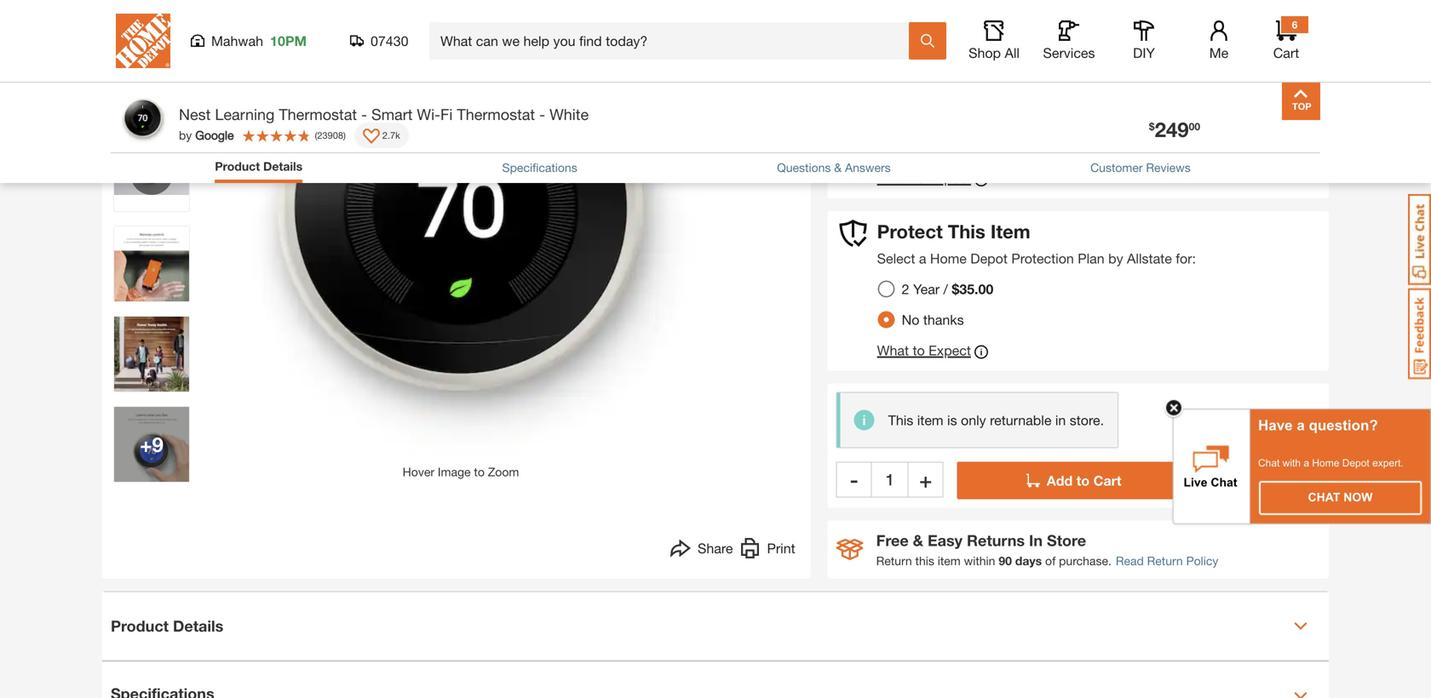 Task type: describe. For each thing, give the bounding box(es) containing it.
protect
[[877, 220, 943, 243]]

protect this item select a home depot protection plan by allstate for:
[[877, 220, 1196, 266]]

07430
[[371, 33, 408, 49]]

1 horizontal spatial cart
[[1273, 45, 1299, 61]]

it
[[895, 18, 903, 32]]

live chat image
[[1408, 194, 1431, 285]]

services button
[[1042, 20, 1096, 61]]

need
[[877, 78, 924, 101]]

249
[[1155, 117, 1189, 141]]

add for add to cart
[[1047, 473, 1073, 489]]

white google programmable thermostats t3017us 40.2 image
[[114, 226, 189, 301]]

read
[[1116, 554, 1144, 568]]

item inside free & easy returns in store return this item within 90 days of purchase. read return policy
[[938, 554, 961, 568]]

( 23908 )
[[315, 130, 346, 141]]

today.
[[971, 18, 1006, 32]]

caret image inside product details button
[[1294, 620, 1308, 633]]

a right 'with'
[[1304, 457, 1309, 469]]

a left pro?
[[929, 78, 940, 101]]

no thanks
[[902, 312, 964, 328]]

in inside schedule your delivery in checkout.
[[872, 33, 881, 47]]

allstate
[[1127, 250, 1172, 266]]

store.
[[1070, 412, 1104, 428]]

)
[[343, 130, 346, 141]]

customer
[[1090, 160, 1143, 175]]

1 return from the left
[[876, 554, 912, 568]]

get it as soon as today.
[[872, 18, 1006, 32]]

services
[[1043, 45, 1095, 61]]

diy button
[[1117, 20, 1171, 61]]

this item is only returnable in store.
[[888, 412, 1104, 428]]

What can we help you find today? search field
[[440, 23, 908, 59]]

white
[[550, 105, 589, 124]]

07430 button
[[350, 32, 409, 49]]

1 what to expect button from the top
[[877, 169, 988, 190]]

of
[[1045, 554, 1056, 568]]

(
[[315, 130, 317, 141]]

hover
[[403, 465, 434, 479]]

chat
[[1258, 457, 1280, 469]]

select
[[877, 250, 915, 266]]

white google programmable thermostats t3017us 64.0 image
[[114, 0, 189, 30]]

+ for +
[[920, 468, 932, 492]]

what to expect for 1st the what to expect button from the bottom
[[877, 342, 971, 358]]

easy
[[928, 531, 963, 550]]

mahwah 10pm
[[211, 33, 307, 49]]

a inside protect this item select a home depot protection plan by allstate for:
[[919, 250, 926, 266]]

0 horizontal spatial product
[[111, 617, 169, 635]]

delivery
[[1089, 18, 1130, 32]]

what for 1st the what to expect button from the bottom
[[877, 342, 909, 358]]

this item is only returnable in store. alert
[[836, 392, 1119, 448]]

top button
[[1282, 82, 1320, 120]]

is
[[947, 412, 957, 428]]

2 thermostat from the left
[[457, 105, 535, 124]]

0 vertical spatial by
[[179, 128, 192, 142]]

shop
[[969, 45, 1001, 61]]

add pro referral
[[901, 139, 1002, 155]]

referral
[[955, 139, 1002, 155]]

nest learning thermostat - smart wi-fi thermostat - white
[[179, 105, 589, 124]]

have
[[1258, 417, 1293, 434]]

chat now link
[[1260, 482, 1421, 515]]

add to cart button
[[957, 462, 1194, 499]]

chat with a home depot expert.
[[1258, 457, 1404, 469]]

to inside hover image to zoom button
[[474, 465, 485, 479]]

print
[[767, 540, 795, 557]]

1 horizontal spatial details
[[263, 159, 303, 173]]

white google programmable thermostats t3017us e1.1 image
[[114, 46, 189, 121]]

cart inside button
[[1094, 473, 1122, 489]]

- button
[[836, 462, 872, 498]]

have a question?
[[1258, 417, 1378, 434]]

fi
[[440, 105, 453, 124]]

$35.00
[[952, 281, 994, 297]]

90
[[999, 554, 1012, 568]]

pro
[[930, 139, 951, 155]]

product image image
[[115, 90, 170, 146]]

google
[[195, 128, 234, 142]]

white google programmable thermostats t3017us a0.3 image
[[114, 317, 189, 392]]

2
[[902, 281, 909, 297]]

specifications
[[502, 160, 577, 175]]

0 vertical spatial product details
[[215, 159, 303, 173]]

add to cart
[[1047, 473, 1122, 489]]

returns
[[967, 531, 1025, 550]]

9
[[152, 432, 163, 456]]

this
[[915, 554, 934, 568]]

product details inside button
[[111, 617, 223, 635]]

& for free
[[913, 531, 923, 550]]

plan
[[1078, 250, 1105, 266]]

2 what to expect button from the top
[[877, 342, 988, 362]]

2 year / $35.00
[[902, 281, 994, 297]]

$ 249 00
[[1149, 117, 1200, 141]]

mahwah
[[211, 33, 263, 49]]

by google
[[179, 128, 234, 142]]

your
[[1062, 18, 1086, 32]]

to down no
[[913, 342, 925, 358]]

to inside add to cart button
[[1077, 473, 1090, 489]]

+ for + 9
[[140, 432, 152, 456]]

what to expect for 1st the what to expect button
[[877, 170, 971, 186]]

store
[[1047, 531, 1086, 550]]

get
[[872, 18, 892, 32]]

product details button down share button
[[102, 592, 1329, 660]]

expect for 1st the what to expect button
[[929, 170, 971, 186]]

read return policy link
[[1116, 552, 1219, 570]]

item inside "alert"
[[917, 412, 944, 428]]

1 thermostat from the left
[[279, 105, 357, 124]]

thanks
[[923, 312, 964, 328]]

diy
[[1133, 45, 1155, 61]]

purchase.
[[1059, 554, 1112, 568]]

the home depot logo image
[[116, 14, 170, 68]]

cart 6
[[1273, 19, 1299, 61]]

learning
[[215, 105, 275, 124]]

what for 1st the what to expect button
[[877, 170, 909, 186]]



Task type: vqa. For each thing, say whether or not it's contained in the screenshot.
26 inside Amerlin Charcoal Black 1-Drawer Wood Nightstand (18 in W. X 26 in H.)
no



Task type: locate. For each thing, give the bounding box(es) containing it.
1 vertical spatial what to expect
[[877, 342, 971, 358]]

6
[[1292, 19, 1298, 31]]

home up the 2 year / $35.00
[[930, 250, 967, 266]]

zoom
[[488, 465, 519, 479]]

0 horizontal spatial as
[[906, 18, 919, 32]]

pro?
[[945, 78, 987, 101]]

1 vertical spatial this
[[888, 412, 913, 428]]

with
[[1283, 457, 1301, 469]]

1 vertical spatial cart
[[1094, 473, 1122, 489]]

- up display image
[[361, 105, 367, 124]]

product details
[[215, 159, 303, 173], [111, 617, 223, 635]]

0 horizontal spatial thermostat
[[279, 105, 357, 124]]

image
[[438, 465, 471, 479]]

expect for 1st the what to expect button from the bottom
[[929, 342, 971, 358]]

1 vertical spatial depot
[[1342, 457, 1370, 469]]

returnable
[[990, 412, 1052, 428]]

cart
[[1273, 45, 1299, 61], [1094, 473, 1122, 489]]

depot left expert.
[[1342, 457, 1370, 469]]

0 horizontal spatial cart
[[1094, 473, 1122, 489]]

cart down 6
[[1273, 45, 1299, 61]]

me
[[1209, 45, 1229, 61]]

0 horizontal spatial return
[[876, 554, 912, 568]]

1 horizontal spatial product
[[215, 159, 260, 173]]

0 vertical spatial what
[[877, 170, 909, 186]]

1 vertical spatial by
[[1108, 250, 1123, 266]]

shop all
[[969, 45, 1020, 61]]

0 vertical spatial item
[[917, 412, 944, 428]]

product
[[215, 159, 260, 173], [111, 617, 169, 635]]

1 horizontal spatial depot
[[1342, 457, 1370, 469]]

caret image
[[1294, 620, 1308, 633], [1294, 689, 1308, 699]]

year
[[913, 281, 940, 297]]

10pm
[[270, 33, 307, 49]]

in
[[1029, 531, 1043, 550]]

0 vertical spatial details
[[263, 159, 303, 173]]

1 horizontal spatial +
[[920, 468, 932, 492]]

0 vertical spatial caret image
[[1294, 620, 1308, 633]]

this inside this item is only returnable in store. "alert"
[[888, 412, 913, 428]]

& for questions
[[834, 160, 842, 175]]

1 vertical spatial +
[[920, 468, 932, 492]]

0 horizontal spatial in
[[872, 33, 881, 47]]

nest
[[179, 105, 211, 124]]

2 what from the top
[[877, 342, 909, 358]]

2 as from the left
[[954, 18, 967, 32]]

0 vertical spatial this
[[948, 220, 985, 243]]

1 vertical spatial what
[[877, 342, 909, 358]]

all
[[1005, 45, 1020, 61]]

1 horizontal spatial -
[[539, 105, 545, 124]]

6245029651001 image
[[114, 136, 189, 211]]

return down free
[[876, 554, 912, 568]]

what to expect
[[877, 170, 971, 186], [877, 342, 971, 358]]

0 horizontal spatial +
[[140, 432, 152, 456]]

to left zoom at the bottom of page
[[474, 465, 485, 479]]

schedule your delivery in checkout.
[[872, 18, 1130, 47]]

0 horizontal spatial by
[[179, 128, 192, 142]]

hover image to zoom
[[403, 465, 519, 479]]

me button
[[1192, 20, 1246, 61]]

as right "soon"
[[954, 18, 967, 32]]

home inside protect this item select a home depot protection plan by allstate for:
[[930, 250, 967, 266]]

no
[[902, 312, 920, 328]]

return
[[876, 554, 912, 568], [1147, 554, 1183, 568]]

0 vertical spatial &
[[834, 160, 842, 175]]

share button
[[670, 538, 733, 563]]

what to expect button down no thanks
[[877, 342, 988, 362]]

1 vertical spatial expect
[[929, 342, 971, 358]]

we
[[992, 78, 1019, 101]]

0 horizontal spatial home
[[930, 250, 967, 266]]

soon
[[923, 18, 951, 32]]

1 horizontal spatial add
[[1047, 473, 1073, 489]]

0 vertical spatial home
[[930, 250, 967, 266]]

0 vertical spatial expect
[[929, 170, 971, 186]]

add left pro
[[901, 139, 926, 155]]

product details button down google
[[215, 158, 303, 179]]

2 return from the left
[[1147, 554, 1183, 568]]

checkout.
[[885, 33, 937, 47]]

0 vertical spatial depot
[[971, 250, 1008, 266]]

2 caret image from the top
[[1294, 689, 1308, 699]]

0 horizontal spatial depot
[[971, 250, 1008, 266]]

what down no
[[877, 342, 909, 358]]

this inside protect this item select a home depot protection plan by allstate for:
[[948, 220, 985, 243]]

1 what to expect from the top
[[877, 170, 971, 186]]

expect down thanks
[[929, 342, 971, 358]]

None field
[[872, 462, 908, 498]]

in left store.
[[1055, 412, 1066, 428]]

1 vertical spatial home
[[1312, 457, 1339, 469]]

1 horizontal spatial &
[[913, 531, 923, 550]]

to
[[913, 170, 925, 186], [913, 342, 925, 358], [474, 465, 485, 479], [1077, 473, 1090, 489]]

display image
[[363, 129, 380, 146]]

expect
[[929, 170, 971, 186], [929, 342, 971, 358]]

in
[[872, 33, 881, 47], [1055, 412, 1066, 428]]

2 what to expect from the top
[[877, 342, 971, 358]]

1 what from the top
[[877, 170, 909, 186]]

in down the get
[[872, 33, 881, 47]]

1 vertical spatial item
[[938, 554, 961, 568]]

a right select
[[919, 250, 926, 266]]

as right the it
[[906, 18, 919, 32]]

0 horizontal spatial add
[[901, 139, 926, 155]]

+ inside 'button'
[[920, 468, 932, 492]]

option group containing 2 year /
[[871, 274, 1007, 335]]

1 vertical spatial product details
[[111, 617, 223, 635]]

questions
[[777, 160, 831, 175]]

what to expect down pro
[[877, 170, 971, 186]]

white google programmable thermostats t3017us 1d.4 image
[[114, 407, 189, 482]]

chat now
[[1308, 491, 1373, 504]]

feedback link image
[[1408, 288, 1431, 380]]

1 vertical spatial what to expect button
[[877, 342, 988, 362]]

1 vertical spatial details
[[173, 617, 223, 635]]

what to expect button
[[877, 169, 988, 190], [877, 342, 988, 362]]

expect down add pro referral
[[929, 170, 971, 186]]

2.7k
[[382, 130, 400, 141]]

depot down item
[[971, 250, 1008, 266]]

by right plan
[[1108, 250, 1123, 266]]

0 horizontal spatial this
[[888, 412, 913, 428]]

0 horizontal spatial details
[[173, 617, 223, 635]]

1 vertical spatial add
[[1047, 473, 1073, 489]]

home right 'with'
[[1312, 457, 1339, 469]]

1 vertical spatial caret image
[[1294, 689, 1308, 699]]

as
[[906, 18, 919, 32], [954, 18, 967, 32]]

details
[[263, 159, 303, 173], [173, 617, 223, 635]]

days
[[1015, 554, 1042, 568]]

0 vertical spatial +
[[140, 432, 152, 456]]

option group
[[871, 274, 1007, 335]]

this left item
[[948, 220, 985, 243]]

customer reviews button
[[1090, 159, 1191, 177], [1090, 159, 1191, 177]]

add up the store
[[1047, 473, 1073, 489]]

what
[[877, 170, 909, 186], [877, 342, 909, 358]]

& up this at the bottom of the page
[[913, 531, 923, 550]]

1 vertical spatial &
[[913, 531, 923, 550]]

2 horizontal spatial -
[[850, 468, 858, 492]]

print button
[[740, 538, 795, 563]]

help!
[[1066, 78, 1112, 101]]

hover image to zoom button
[[205, 0, 716, 481]]

- inside 'button'
[[850, 468, 858, 492]]

what up protect
[[877, 170, 909, 186]]

what to expect button down pro
[[877, 169, 988, 190]]

2 expect from the top
[[929, 342, 971, 358]]

customer reviews
[[1090, 160, 1191, 175]]

what to expect down no thanks
[[877, 342, 971, 358]]

1 caret image from the top
[[1294, 620, 1308, 633]]

expert.
[[1372, 457, 1404, 469]]

add inside button
[[1047, 473, 1073, 489]]

wi-
[[417, 105, 440, 124]]

2.7k button
[[354, 123, 409, 148]]

- left white
[[539, 105, 545, 124]]

home
[[930, 250, 967, 266], [1312, 457, 1339, 469]]

answers
[[845, 160, 891, 175]]

1 horizontal spatial in
[[1055, 412, 1066, 428]]

item down easy
[[938, 554, 961, 568]]

1 horizontal spatial return
[[1147, 554, 1183, 568]]

0 horizontal spatial -
[[361, 105, 367, 124]]

& inside free & easy returns in store return this item within 90 days of purchase. read return policy
[[913, 531, 923, 550]]

within
[[964, 554, 995, 568]]

question?
[[1309, 417, 1378, 434]]

1 as from the left
[[906, 18, 919, 32]]

- up icon
[[850, 468, 858, 492]]

0 vertical spatial what to expect button
[[877, 169, 988, 190]]

schedule
[[1009, 18, 1059, 32]]

can
[[1025, 78, 1060, 101]]

1 horizontal spatial thermostat
[[457, 105, 535, 124]]

this left 'is'
[[888, 412, 913, 428]]

23908
[[317, 130, 343, 141]]

return right read
[[1147, 554, 1183, 568]]

thermostat up (
[[279, 105, 357, 124]]

1 horizontal spatial as
[[954, 18, 967, 32]]

0 vertical spatial product
[[215, 159, 260, 173]]

0 vertical spatial what to expect
[[877, 170, 971, 186]]

+ button
[[908, 462, 944, 498]]

a right have
[[1297, 417, 1305, 434]]

reviews
[[1146, 160, 1191, 175]]

icon image
[[836, 539, 864, 560]]

0 vertical spatial in
[[872, 33, 881, 47]]

1 horizontal spatial by
[[1108, 250, 1123, 266]]

0 vertical spatial cart
[[1273, 45, 1299, 61]]

1 expect from the top
[[929, 170, 971, 186]]

cart down store.
[[1094, 473, 1122, 489]]

product details button down learning
[[215, 158, 303, 175]]

now
[[1344, 491, 1373, 504]]

1 horizontal spatial this
[[948, 220, 985, 243]]

policy
[[1186, 554, 1219, 568]]

questions & answers
[[777, 160, 891, 175]]

add for add pro referral
[[901, 139, 926, 155]]

item
[[991, 220, 1031, 243]]

share
[[698, 540, 733, 557]]

& left answers at right
[[834, 160, 842, 175]]

for:
[[1176, 250, 1196, 266]]

1 vertical spatial product
[[111, 617, 169, 635]]

to down add pro referral
[[913, 170, 925, 186]]

+
[[140, 432, 152, 456], [920, 468, 932, 492]]

thermostat right fi
[[457, 105, 535, 124]]

depot inside protect this item select a home depot protection plan by allstate for:
[[971, 250, 1008, 266]]

by down nest
[[179, 128, 192, 142]]

1 vertical spatial in
[[1055, 412, 1066, 428]]

only
[[961, 412, 986, 428]]

questions & answers button
[[777, 159, 891, 177], [777, 159, 891, 177]]

00
[[1189, 120, 1200, 132]]

need a pro? we can help!
[[877, 78, 1112, 101]]

protection
[[1011, 250, 1074, 266]]

smart
[[371, 105, 413, 124]]

item left 'is'
[[917, 412, 944, 428]]

0 vertical spatial add
[[901, 139, 926, 155]]

1 horizontal spatial home
[[1312, 457, 1339, 469]]

&
[[834, 160, 842, 175], [913, 531, 923, 550]]

specifications button
[[502, 159, 577, 177], [502, 159, 577, 177]]

free
[[876, 531, 909, 550]]

0 horizontal spatial &
[[834, 160, 842, 175]]

by inside protect this item select a home depot protection plan by allstate for:
[[1108, 250, 1123, 266]]

in inside this item is only returnable in store. "alert"
[[1055, 412, 1066, 428]]

to down store.
[[1077, 473, 1090, 489]]



